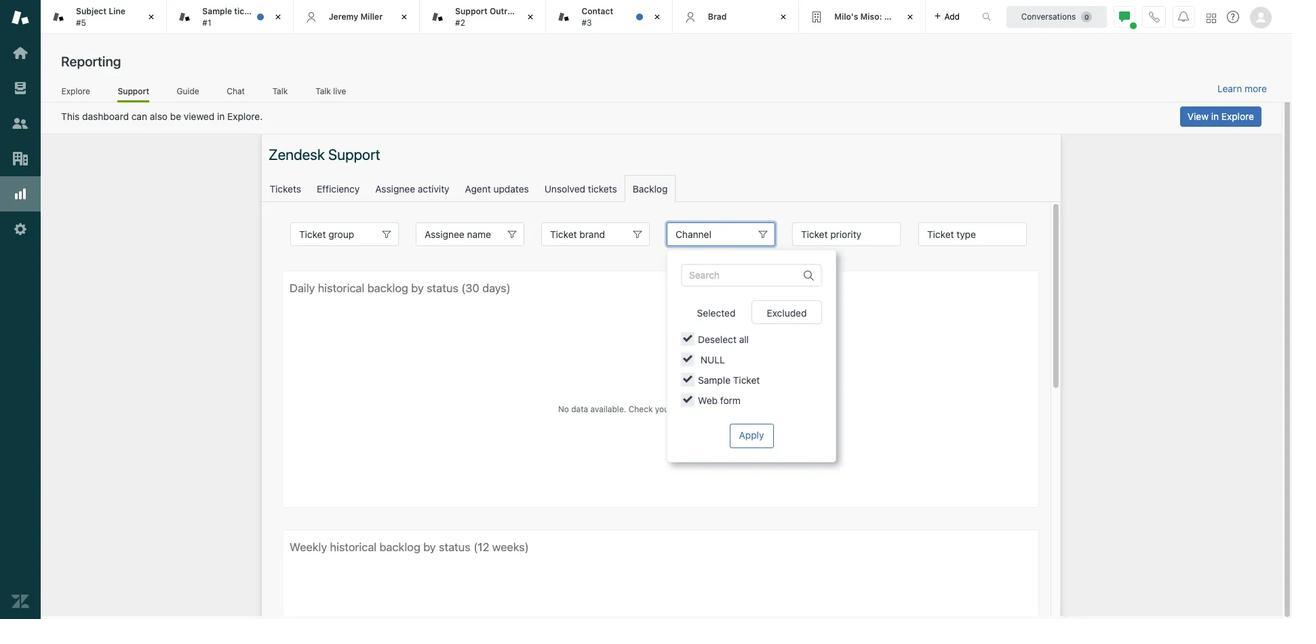 Task type: locate. For each thing, give the bounding box(es) containing it.
reporting
[[61, 54, 121, 69]]

0 vertical spatial support
[[455, 6, 487, 16]]

close image right contact #3
[[650, 10, 664, 24]]

close image left #3 at left
[[524, 10, 537, 24]]

main element
[[0, 0, 41, 619]]

tab containing subject line
[[41, 0, 167, 34]]

outreach
[[490, 6, 527, 16]]

talk left live
[[316, 86, 331, 96]]

close image
[[145, 10, 158, 24], [397, 10, 411, 24], [524, 10, 537, 24], [650, 10, 664, 24], [903, 10, 917, 24]]

2 close image from the left
[[777, 10, 790, 24]]

0 horizontal spatial support
[[118, 86, 149, 96]]

dashboard
[[82, 111, 129, 122]]

support up the can
[[118, 86, 149, 96]]

#5
[[76, 17, 86, 27]]

learn more
[[1217, 83, 1267, 94]]

close image right miller
[[397, 10, 411, 24]]

view in explore
[[1187, 111, 1254, 122]]

add button
[[925, 0, 968, 33]]

notifications image
[[1178, 11, 1189, 22]]

conversations button
[[1006, 6, 1107, 27]]

tab
[[41, 0, 167, 34], [420, 0, 546, 34], [546, 0, 673, 34], [799, 0, 925, 34]]

conversations
[[1021, 11, 1076, 21]]

close image left jeremy
[[271, 10, 285, 24]]

2 close image from the left
[[397, 10, 411, 24]]

1 in from the left
[[217, 111, 225, 122]]

in right viewed
[[217, 111, 225, 122]]

support up #2
[[455, 6, 487, 16]]

support for support outreach #2
[[455, 6, 487, 16]]

1 horizontal spatial talk
[[316, 86, 331, 96]]

brad
[[708, 11, 727, 22]]

1 horizontal spatial explore
[[1221, 111, 1254, 122]]

#3
[[582, 17, 592, 27]]

0 horizontal spatial explore
[[61, 86, 90, 96]]

add
[[944, 11, 960, 21]]

1 tab from the left
[[41, 0, 167, 34]]

4 tab from the left
[[799, 0, 925, 34]]

close image inside jeremy miller tab
[[397, 10, 411, 24]]

explore down learn more link
[[1221, 111, 1254, 122]]

2 tab from the left
[[420, 0, 546, 34]]

close image inside #1 tab
[[271, 10, 285, 24]]

explore
[[61, 86, 90, 96], [1221, 111, 1254, 122]]

talk inside "link"
[[316, 86, 331, 96]]

1 close image from the left
[[271, 10, 285, 24]]

talk link
[[272, 86, 288, 100]]

1 vertical spatial explore
[[1221, 111, 1254, 122]]

view
[[1187, 111, 1209, 122]]

chat link
[[227, 86, 245, 100]]

1 horizontal spatial support
[[455, 6, 487, 16]]

talk right chat
[[272, 86, 288, 96]]

brad tab
[[673, 0, 799, 34]]

close image left the add dropdown button
[[903, 10, 917, 24]]

0 horizontal spatial in
[[217, 111, 225, 122]]

contact #3
[[582, 6, 613, 27]]

get started image
[[12, 44, 29, 62]]

explore.
[[227, 111, 263, 122]]

0 horizontal spatial talk
[[272, 86, 288, 96]]

close image right line
[[145, 10, 158, 24]]

1 horizontal spatial close image
[[777, 10, 790, 24]]

close image right the brad
[[777, 10, 790, 24]]

3 tab from the left
[[546, 0, 673, 34]]

this dashboard can also be viewed in explore.
[[61, 111, 263, 122]]

live
[[333, 86, 346, 96]]

1 vertical spatial support
[[118, 86, 149, 96]]

viewed
[[184, 111, 214, 122]]

can
[[131, 111, 147, 122]]

in right view
[[1211, 111, 1219, 122]]

0 horizontal spatial close image
[[271, 10, 285, 24]]

close image inside 'brad' tab
[[777, 10, 790, 24]]

guide link
[[176, 86, 199, 100]]

1 talk from the left
[[272, 86, 288, 96]]

support inside support outreach #2
[[455, 6, 487, 16]]

2 in from the left
[[1211, 111, 1219, 122]]

line
[[109, 6, 125, 16]]

1 horizontal spatial in
[[1211, 111, 1219, 122]]

close image
[[271, 10, 285, 24], [777, 10, 790, 24]]

explore up this
[[61, 86, 90, 96]]

0 vertical spatial explore
[[61, 86, 90, 96]]

in
[[217, 111, 225, 122], [1211, 111, 1219, 122]]

#1 tab
[[167, 0, 293, 34]]

support
[[455, 6, 487, 16], [118, 86, 149, 96]]

#2
[[455, 17, 465, 27]]

talk
[[272, 86, 288, 96], [316, 86, 331, 96]]

2 talk from the left
[[316, 86, 331, 96]]

views image
[[12, 79, 29, 97]]



Task type: describe. For each thing, give the bounding box(es) containing it.
learn more link
[[1217, 83, 1267, 95]]

contact
[[582, 6, 613, 16]]

miller
[[360, 11, 383, 22]]

talk live link
[[315, 86, 347, 100]]

zendesk products image
[[1207, 13, 1216, 23]]

admin image
[[12, 220, 29, 238]]

button displays agent's chat status as online. image
[[1119, 11, 1130, 22]]

chat
[[227, 86, 245, 96]]

tabs tab list
[[41, 0, 968, 34]]

learn
[[1217, 83, 1242, 94]]

zendesk support image
[[12, 9, 29, 26]]

#1
[[202, 17, 211, 27]]

support outreach #2
[[455, 6, 527, 27]]

3 close image from the left
[[524, 10, 537, 24]]

be
[[170, 111, 181, 122]]

1 close image from the left
[[145, 10, 158, 24]]

reporting image
[[12, 185, 29, 203]]

support link
[[118, 86, 149, 102]]

organizations image
[[12, 150, 29, 168]]

in inside button
[[1211, 111, 1219, 122]]

jeremy miller tab
[[293, 0, 420, 34]]

talk for talk live
[[316, 86, 331, 96]]

tab containing support outreach
[[420, 0, 546, 34]]

5 close image from the left
[[903, 10, 917, 24]]

customers image
[[12, 115, 29, 132]]

also
[[150, 111, 168, 122]]

this
[[61, 111, 80, 122]]

tab containing contact
[[546, 0, 673, 34]]

jeremy miller
[[329, 11, 383, 22]]

zendesk image
[[12, 593, 29, 610]]

view in explore button
[[1180, 106, 1262, 127]]

jeremy
[[329, 11, 358, 22]]

talk for talk
[[272, 86, 288, 96]]

get help image
[[1227, 11, 1239, 23]]

more
[[1245, 83, 1267, 94]]

explore link
[[61, 86, 90, 100]]

talk live
[[316, 86, 346, 96]]

4 close image from the left
[[650, 10, 664, 24]]

explore inside button
[[1221, 111, 1254, 122]]

subject line #5
[[76, 6, 125, 27]]

support for support
[[118, 86, 149, 96]]

subject
[[76, 6, 106, 16]]

guide
[[177, 86, 199, 96]]



Task type: vqa. For each thing, say whether or not it's contained in the screenshot.
Learn
yes



